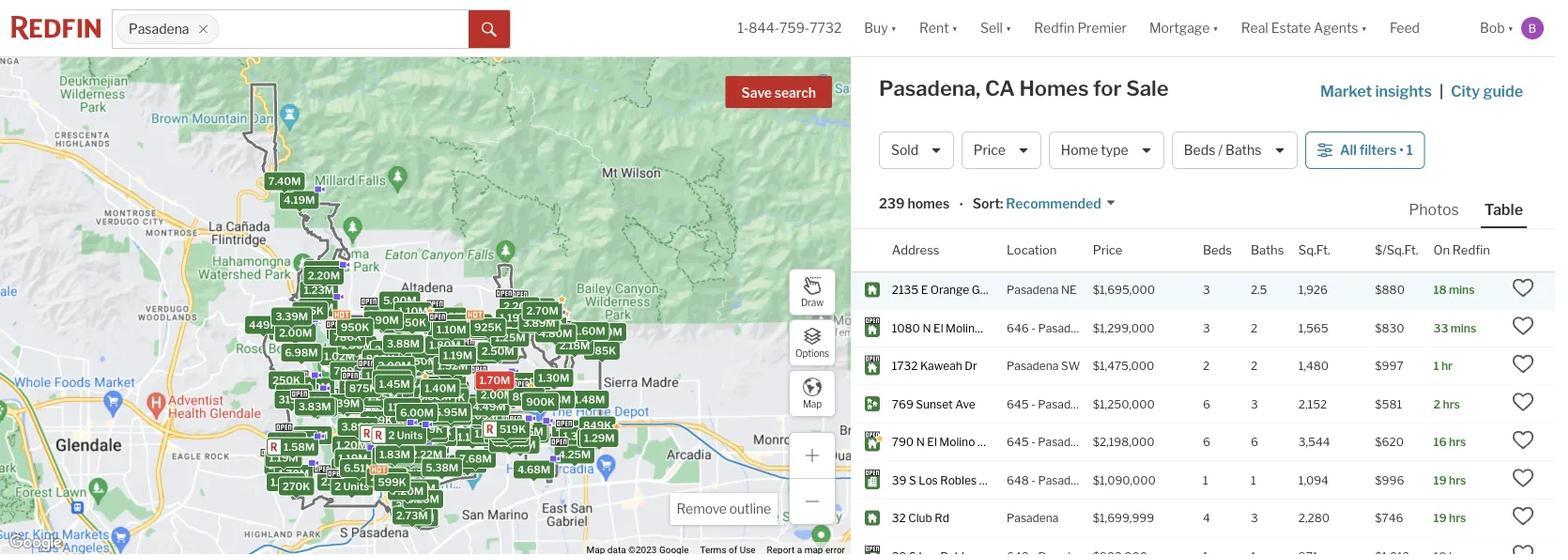 Task type: vqa. For each thing, say whether or not it's contained in the screenshot.


Task type: describe. For each thing, give the bounding box(es) containing it.
outline
[[730, 501, 771, 517]]

5.95m
[[435, 406, 467, 419]]

0 horizontal spatial 899k
[[298, 395, 326, 407]]

769 sunset ave
[[892, 397, 976, 411]]

1 horizontal spatial 749k
[[425, 431, 453, 443]]

648
[[1007, 473, 1029, 487]]

table button
[[1481, 199, 1527, 228]]

646
[[1007, 321, 1029, 335]]

2.79m
[[581, 432, 613, 444]]

• for 239 homes •
[[959, 197, 964, 213]]

pasadena down ne
[[1038, 321, 1090, 335]]

1 vertical spatial 900k
[[397, 450, 426, 463]]

favorite this home image for $996
[[1512, 467, 1535, 490]]

1 horizontal spatial 849k
[[453, 397, 482, 410]]

0 horizontal spatial 3.00m
[[378, 360, 411, 372]]

location
[[1007, 243, 1057, 257]]

650k
[[382, 437, 410, 449]]

529k
[[437, 391, 465, 404]]

11.0m
[[453, 458, 483, 470]]

1 horizontal spatial 1.00m
[[384, 318, 415, 330]]

6 for 6
[[1203, 435, 1211, 449]]

1732
[[892, 359, 918, 373]]

all
[[1340, 142, 1357, 158]]

1 vertical spatial price
[[1093, 243, 1123, 257]]

favorite this home image for $997
[[1512, 353, 1535, 375]]

0 vertical spatial 900k
[[526, 396, 555, 408]]

0 horizontal spatial 1.58m
[[284, 441, 315, 453]]

0 vertical spatial 5.00m
[[383, 294, 417, 307]]

remove outline
[[677, 501, 771, 517]]

4 units
[[410, 445, 445, 457]]

|
[[1440, 82, 1444, 100]]

1080 n el molino ave 646 - pasadena (ne)
[[892, 321, 1115, 335]]

1.43m
[[377, 373, 408, 386]]

mins for 33 mins
[[1451, 321, 1477, 335]]

hrs for $746
[[1450, 511, 1467, 525]]

on redfin button
[[1434, 229, 1491, 271]]

1 vertical spatial 5.00m
[[358, 369, 392, 381]]

favorite this home image for $746
[[1512, 505, 1535, 528]]

0 horizontal spatial 1.40m
[[425, 382, 456, 395]]

1 horizontal spatial 1.60m
[[574, 325, 606, 337]]

all filters • 1 button
[[1306, 132, 1426, 169]]

239
[[879, 196, 905, 212]]

1 horizontal spatial 2.20m
[[396, 371, 429, 383]]

2.50m down 2.22m
[[407, 462, 440, 474]]

beds button
[[1203, 229, 1233, 271]]

club
[[909, 511, 933, 525]]

sw
[[1061, 359, 1080, 373]]

$746
[[1376, 511, 1404, 525]]

ave for 1080 n el molino ave
[[984, 321, 1004, 335]]

draw button
[[789, 269, 836, 316]]

3.88m
[[387, 338, 420, 350]]

table
[[1485, 200, 1524, 218]]

agents
[[1314, 20, 1359, 36]]

2135 e orange grove blvd
[[892, 283, 1029, 297]]

user photo image
[[1522, 17, 1544, 39]]

rent ▾ button
[[920, 0, 958, 56]]

pasadena left ne
[[1007, 283, 1059, 297]]

4.45m
[[493, 437, 526, 450]]

2.50m up the 1.45m
[[367, 364, 399, 376]]

2 (nw) from the top
[[1093, 435, 1120, 449]]

on
[[1434, 243, 1450, 257]]

2 vertical spatial 599k
[[378, 476, 406, 488]]

sq.ft.
[[1299, 243, 1331, 257]]

molino for 790 n el molino ave
[[940, 435, 975, 449]]

250k
[[273, 374, 301, 387]]

10
[[379, 417, 391, 430]]

885k
[[415, 435, 443, 447]]

765k
[[376, 384, 404, 396]]

beds for beds / baths
[[1184, 142, 1216, 158]]

$2,198,000
[[1093, 435, 1155, 449]]

feed button
[[1379, 0, 1469, 56]]

1-844-759-7732
[[738, 20, 842, 36]]

los
[[919, 473, 938, 487]]

address
[[892, 243, 940, 257]]

hrs for $996
[[1450, 473, 1467, 487]]

market insights | city guide
[[1321, 82, 1524, 100]]

1 left hr
[[1434, 359, 1440, 373]]

2 horizontal spatial 1.40m
[[514, 376, 546, 388]]

19 for $746
[[1434, 511, 1447, 525]]

1.10m up 7.68m
[[458, 431, 487, 443]]

0 horizontal spatial 799k
[[334, 365, 362, 377]]

city guide link
[[1451, 80, 1527, 102]]

bob
[[1480, 20, 1505, 36]]

baths inside button
[[1226, 142, 1262, 158]]

3.83m
[[299, 401, 331, 413]]

1.20m down 4.80m
[[572, 340, 603, 352]]

3,544
[[1299, 435, 1331, 449]]

photos button
[[1406, 199, 1481, 226]]

pasadena down the 645 - pasadena (nw) on the right of the page
[[1038, 435, 1090, 449]]

city
[[1451, 82, 1481, 100]]

1.19m left 1.68m
[[339, 452, 368, 465]]

pasadena down sw
[[1038, 397, 1090, 411]]

ne
[[1061, 283, 1077, 297]]

robles
[[941, 473, 977, 487]]

▾ for rent ▾
[[952, 20, 958, 36]]

el for 790
[[928, 435, 937, 449]]

2.5
[[1251, 283, 1268, 297]]

sort
[[973, 196, 1000, 212]]

1 vertical spatial 2.20m
[[503, 300, 536, 312]]

1.80m down 998k
[[505, 439, 536, 451]]

$880
[[1376, 283, 1405, 297]]

1 vertical spatial 925k
[[379, 360, 407, 372]]

beds / baths
[[1184, 142, 1262, 158]]

real
[[1242, 20, 1269, 36]]

3.99m
[[376, 450, 409, 463]]

1.02m
[[324, 350, 355, 363]]

32 club rd
[[892, 511, 950, 525]]

0 vertical spatial 3.89m
[[523, 317, 556, 329]]

sell ▾ button
[[970, 0, 1023, 56]]

recommended button
[[1004, 195, 1117, 213]]

6 for 3
[[1203, 397, 1211, 411]]

submit search image
[[482, 22, 497, 37]]

$1,475,000
[[1093, 359, 1155, 373]]

pasadena left sw
[[1007, 359, 1059, 373]]

favorite this home image for 16 hrs
[[1512, 429, 1535, 452]]

2,152
[[1299, 397, 1328, 411]]

1.15m
[[436, 384, 465, 397]]

0 horizontal spatial 800k
[[343, 381, 372, 393]]

pasadena left (se)
[[1039, 473, 1090, 487]]

4 for 4
[[1203, 511, 1211, 525]]

2 - from the top
[[1032, 397, 1036, 411]]

▾ for mortgage ▾
[[1213, 20, 1219, 36]]

map button
[[789, 370, 836, 417]]

0 horizontal spatial 749k
[[370, 445, 398, 457]]

1 horizontal spatial 975k
[[488, 428, 516, 440]]

4.19m
[[284, 194, 315, 206]]

2.73m
[[396, 510, 428, 522]]

2.08m
[[466, 349, 499, 361]]

0 horizontal spatial price button
[[962, 132, 1042, 169]]

favorite this home image for 18 mins
[[1512, 277, 1535, 299]]

4.80m
[[539, 327, 573, 340]]

1.20m down the 3.83m
[[271, 476, 302, 488]]

real estate agents ▾ link
[[1242, 0, 1368, 56]]

2.96m
[[519, 301, 552, 313]]

2.19m
[[273, 325, 303, 337]]

1 vertical spatial redfin
[[1453, 243, 1491, 257]]

6 left 3,544
[[1251, 435, 1259, 449]]

ave for 790 n el molino ave
[[978, 435, 998, 449]]

985k
[[588, 345, 616, 357]]

pasadena down 648
[[1007, 511, 1059, 525]]

0 horizontal spatial 5.25m
[[301, 401, 334, 414]]

#5013
[[979, 473, 1014, 487]]

315k
[[279, 394, 305, 406]]

pasadena,
[[879, 76, 981, 101]]

google image
[[5, 531, 67, 555]]

1 vertical spatial 599k
[[392, 438, 421, 450]]

1.80m up 1.52m
[[429, 339, 461, 351]]

remove pasadena image
[[198, 23, 209, 35]]

pasadena left the remove pasadena image
[[129, 21, 189, 37]]

1.80m down 1.23m
[[302, 301, 334, 314]]

mortgage ▾ button
[[1138, 0, 1230, 56]]

0 vertical spatial 599k
[[368, 311, 397, 323]]

1 vertical spatial 2.10m
[[271, 436, 302, 448]]

0 vertical spatial 3.00m
[[529, 319, 563, 331]]

save search button
[[726, 76, 832, 108]]

2.70m
[[527, 305, 559, 317]]

1.70m down the 17.5m
[[351, 388, 382, 400]]

485k
[[497, 430, 526, 442]]

1.70m down the 3.83m
[[297, 429, 328, 441]]

molino for 1080 n el molino ave
[[946, 321, 982, 335]]

1 vertical spatial ave
[[956, 397, 976, 411]]

2 horizontal spatial 849k
[[583, 419, 612, 432]]

1.70m down 7.20m on the left bottom
[[404, 511, 435, 524]]

4.25m
[[559, 448, 591, 461]]

11.4m
[[450, 317, 479, 330]]

rent ▾
[[920, 20, 958, 36]]

- for 646
[[1032, 321, 1036, 335]]

$1,250,000
[[1093, 397, 1155, 411]]

pasadena, ca homes for sale
[[879, 76, 1169, 101]]

0 vertical spatial 925k
[[474, 321, 502, 333]]



Task type: locate. For each thing, give the bounding box(es) containing it.
1 vertical spatial 3.89m
[[341, 421, 374, 433]]

849k
[[453, 397, 482, 410], [364, 414, 393, 426], [583, 419, 612, 432]]

39 s los robles #5013 link
[[892, 472, 1014, 488]]

0 horizontal spatial 975k
[[352, 420, 379, 433]]

1 ▾ from the left
[[891, 20, 897, 36]]

2 19 hrs from the top
[[1434, 511, 1467, 525]]

1.10m up 3.88m
[[398, 305, 428, 317]]

899k down the 2.68m at bottom left
[[298, 395, 326, 407]]

1.90m
[[368, 314, 399, 326]]

1.10m down 949k
[[437, 324, 466, 336]]

- right 648
[[1032, 473, 1036, 487]]

5.13m
[[365, 393, 396, 405]]

3 favorite this home image from the top
[[1512, 429, 1535, 452]]

0 vertical spatial mins
[[1450, 283, 1475, 297]]

on redfin
[[1434, 243, 1491, 257]]

redfin premier button
[[1023, 0, 1138, 56]]

2 favorite this home image from the top
[[1512, 391, 1535, 413]]

4 - from the top
[[1032, 473, 1036, 487]]

0 horizontal spatial 3.89m
[[341, 421, 374, 433]]

1 horizontal spatial 2.10m
[[387, 394, 418, 406]]

1 left 1,094
[[1251, 473, 1256, 487]]

draw
[[801, 297, 824, 308]]

- for 645
[[1032, 435, 1036, 449]]

1.60m down 3.39m
[[280, 324, 312, 336]]

▾ for buy ▾
[[891, 20, 897, 36]]

1 horizontal spatial 988k
[[425, 399, 453, 411]]

1 vertical spatial 1.00m
[[347, 349, 379, 361]]

map region
[[0, 0, 925, 555]]

sold
[[891, 142, 919, 158]]

1 horizontal spatial 4
[[1203, 511, 1211, 525]]

935k
[[413, 363, 441, 375]]

n for 790
[[917, 435, 925, 449]]

1 horizontal spatial 900k
[[526, 396, 555, 408]]

insights
[[1376, 82, 1433, 100]]

19 for $996
[[1434, 473, 1447, 487]]

2 units
[[400, 408, 434, 420], [423, 411, 458, 424], [404, 421, 439, 434], [494, 423, 528, 435], [388, 429, 423, 441], [387, 433, 422, 445], [335, 480, 369, 493]]

2 vertical spatial 2.20m
[[396, 371, 429, 383]]

2.20m
[[308, 270, 340, 282], [503, 300, 536, 312], [396, 371, 429, 383]]

favorite this home image for 2 hrs
[[1512, 391, 1535, 413]]

redfin left the premier
[[1035, 20, 1075, 36]]

0 horizontal spatial 988k
[[368, 308, 397, 320]]

0 horizontal spatial 849k
[[364, 414, 393, 426]]

645
[[1007, 397, 1029, 411], [1007, 435, 1029, 449]]

5.25m down 350k
[[301, 401, 334, 414]]

5.25m up 2.73m
[[407, 493, 440, 506]]

699k
[[371, 391, 400, 403]]

1.00m down 780k
[[347, 349, 379, 361]]

599k up 2.60m
[[368, 311, 397, 323]]

price button
[[962, 132, 1042, 169], [1093, 229, 1123, 271]]

5 ▾ from the left
[[1362, 20, 1368, 36]]

1 vertical spatial 1.48m
[[268, 460, 299, 472]]

beds left /
[[1184, 142, 1216, 158]]

1 vertical spatial 19
[[1434, 511, 1447, 525]]

2 favorite this home image from the top
[[1512, 353, 1535, 375]]

1 horizontal spatial 5.25m
[[407, 493, 440, 506]]

photos
[[1409, 200, 1460, 218]]

899k down '529k'
[[428, 405, 457, 418]]

0 vertical spatial 4
[[410, 445, 417, 457]]

0 vertical spatial 645
[[1007, 397, 1029, 411]]

el for 1080
[[934, 321, 944, 335]]

849k down 5.13m
[[364, 414, 393, 426]]

sell ▾ button
[[981, 0, 1012, 56]]

6 right the $2,198,000
[[1203, 435, 1211, 449]]

0 vertical spatial molino
[[946, 321, 982, 335]]

1 horizontal spatial 1.58m
[[385, 473, 416, 485]]

favorite this home image for $830
[[1512, 315, 1535, 337]]

- right 646 at the bottom right
[[1032, 321, 1036, 335]]

mins right 33
[[1451, 321, 1477, 335]]

baths
[[1226, 142, 1262, 158], [1251, 243, 1285, 257]]

749k up 4 units
[[425, 431, 453, 443]]

1.40m up the 948k
[[425, 382, 456, 395]]

0 vertical spatial 5.25m
[[450, 323, 482, 335]]

0 vertical spatial price button
[[962, 132, 1042, 169]]

n right 1080
[[923, 321, 931, 335]]

$1,699,999
[[1093, 511, 1155, 525]]

molino
[[946, 321, 982, 335], [940, 435, 975, 449]]

0 vertical spatial n
[[923, 321, 931, 335]]

9.39m
[[327, 397, 360, 410]]

6 right $1,250,000
[[1203, 397, 1211, 411]]

for
[[1094, 76, 1122, 101]]

1.48m up 270k
[[268, 460, 299, 472]]

0 vertical spatial 1.48m
[[574, 394, 605, 406]]

1 horizontal spatial 899k
[[428, 405, 457, 418]]

sort :
[[973, 196, 1004, 212]]

19 hrs down 16 hrs
[[1434, 473, 1467, 487]]

5.00m up 1.90m at left
[[383, 294, 417, 307]]

1 hr
[[1434, 359, 1453, 373]]

0 horizontal spatial redfin
[[1035, 20, 1075, 36]]

1.40m up '850k'
[[514, 376, 546, 388]]

molino down 2135 e orange grove blvd
[[946, 321, 982, 335]]

4 favorite this home image from the top
[[1512, 543, 1535, 555]]

1 19 hrs from the top
[[1434, 473, 1467, 487]]

0 vertical spatial 2.10m
[[387, 394, 418, 406]]

2.50m down 6.51m at the bottom left of the page
[[321, 476, 354, 488]]

$620
[[1376, 435, 1404, 449]]

$1,299,000
[[1093, 321, 1155, 335]]

rent
[[920, 20, 949, 36]]

1 vertical spatial price button
[[1093, 229, 1123, 271]]

0 vertical spatial baths
[[1226, 142, 1262, 158]]

$1,090,000
[[1093, 473, 1156, 487]]

1,480
[[1299, 359, 1329, 373]]

3.09m down 6.80m
[[424, 408, 457, 420]]

1.50m
[[330, 325, 362, 337], [388, 344, 419, 356], [406, 355, 438, 367], [478, 376, 509, 389], [404, 379, 436, 392], [299, 381, 331, 393], [450, 410, 481, 423], [514, 428, 545, 440]]

pasadena ne
[[1007, 283, 1077, 297]]

6.51m
[[344, 462, 375, 474]]

molino up the robles
[[940, 435, 975, 449]]

0 horizontal spatial 900k
[[397, 450, 426, 463]]

• inside 239 homes •
[[959, 197, 964, 213]]

1.52m
[[437, 360, 468, 372]]

1 vertical spatial (nw)
[[1093, 435, 1120, 449]]

hrs right $746
[[1450, 511, 1467, 525]]

- for 648
[[1032, 473, 1036, 487]]

7.20m
[[392, 485, 424, 497]]

0 vertical spatial 19
[[1434, 473, 1447, 487]]

▾ for sell ▾
[[1006, 20, 1012, 36]]

19 hrs right $746
[[1434, 511, 1467, 525]]

0 vertical spatial 2.20m
[[308, 270, 340, 282]]

3.09m up "779k"
[[424, 408, 457, 420]]

ca
[[985, 76, 1015, 101]]

1 - from the top
[[1032, 321, 1036, 335]]

hrs down 16 hrs
[[1450, 473, 1467, 487]]

39
[[892, 473, 907, 487]]

1.80m up the 890k
[[341, 339, 373, 351]]

1 horizontal spatial 3.89m
[[523, 317, 556, 329]]

6.00m
[[400, 407, 434, 419]]

hrs for $620
[[1450, 435, 1467, 449]]

4 for 4 units
[[410, 445, 417, 457]]

• inside button
[[1400, 142, 1404, 158]]

:
[[1000, 196, 1004, 212]]

mins
[[1450, 283, 1475, 297], [1451, 321, 1477, 335]]

favorite this home image
[[1512, 277, 1535, 299], [1512, 391, 1535, 413], [1512, 429, 1535, 452], [1512, 543, 1535, 555]]

1.48m right 1.08m
[[574, 394, 605, 406]]

1 vertical spatial baths
[[1251, 243, 1285, 257]]

▾ inside rent ▾ dropdown button
[[952, 20, 958, 36]]

1.70m up 1.52m
[[432, 322, 463, 334]]

1 horizontal spatial 3.00m
[[529, 319, 563, 331]]

1 horizontal spatial 925k
[[474, 321, 502, 333]]

1.70m
[[432, 322, 463, 334], [480, 374, 510, 387], [351, 388, 382, 400], [297, 429, 328, 441], [278, 468, 309, 480], [404, 511, 435, 524]]

mins for 18 mins
[[1450, 283, 1475, 297]]

0 vertical spatial •
[[1400, 142, 1404, 158]]

3 - from the top
[[1032, 435, 1036, 449]]

0 vertical spatial 1.00m
[[384, 318, 415, 330]]

0 vertical spatial 799k
[[334, 365, 362, 377]]

3.89m
[[523, 317, 556, 329], [341, 421, 374, 433]]

price up $1,695,000
[[1093, 243, 1123, 257]]

▾ right mortgage
[[1213, 20, 1219, 36]]

favorite this home image
[[1512, 315, 1535, 337], [1512, 353, 1535, 375], [1512, 467, 1535, 490], [1512, 505, 1535, 528]]

1 vertical spatial 799k
[[416, 427, 444, 439]]

feed
[[1390, 20, 1420, 36]]

1 (nw) from the top
[[1093, 397, 1120, 411]]

home type button
[[1049, 132, 1165, 169]]

749k up 1.68m
[[370, 445, 398, 457]]

estate
[[1272, 20, 1312, 36]]

645 - pasadena (nw)
[[1007, 397, 1120, 411]]

▾ inside real estate agents ▾ link
[[1362, 20, 1368, 36]]

price button up $1,695,000
[[1093, 229, 1123, 271]]

449k
[[249, 319, 278, 331]]

3.00m up the 1.43m
[[378, 360, 411, 372]]

hrs right 16
[[1450, 435, 1467, 449]]

▾ inside sell ▾ dropdown button
[[1006, 20, 1012, 36]]

0 horizontal spatial 2.20m
[[308, 270, 340, 282]]

▾ inside buy ▾ dropdown button
[[891, 20, 897, 36]]

1 vertical spatial mins
[[1451, 321, 1477, 335]]

n for 1080
[[923, 321, 931, 335]]

0 vertical spatial redfin
[[1035, 20, 1075, 36]]

799k down 1.02m
[[334, 365, 362, 377]]

4 ▾ from the left
[[1213, 20, 1219, 36]]

premier
[[1078, 20, 1127, 36]]

2.10m
[[387, 394, 418, 406], [271, 436, 302, 448]]

1 vertical spatial el
[[928, 435, 937, 449]]

6 ▾ from the left
[[1508, 20, 1514, 36]]

279k
[[277, 376, 304, 389]]

1 645 from the top
[[1007, 397, 1029, 411]]

0 vertical spatial ave
[[984, 321, 1004, 335]]

2 horizontal spatial 2.20m
[[503, 300, 536, 312]]

849k up 4.98m
[[453, 397, 482, 410]]

sq.ft. button
[[1299, 229, 1331, 271]]

1 vertical spatial molino
[[940, 435, 975, 449]]

32 club rd link
[[892, 510, 990, 526]]

el right 1080
[[934, 321, 944, 335]]

0 horizontal spatial 1.00m
[[347, 349, 379, 361]]

19 right $746
[[1434, 511, 1447, 525]]

1.70m up 848k at the bottom left of page
[[480, 374, 510, 387]]

1 favorite this home image from the top
[[1512, 277, 1535, 299]]

0 vertical spatial 988k
[[368, 308, 397, 320]]

1 horizontal spatial 1.48m
[[574, 394, 605, 406]]

0 horizontal spatial •
[[959, 197, 964, 213]]

1 inside button
[[1407, 142, 1413, 158]]

hrs up 16 hrs
[[1443, 397, 1461, 411]]

3.89m down 2.96m
[[523, 317, 556, 329]]

mortgage ▾ button
[[1150, 0, 1219, 56]]

0 horizontal spatial 1.60m
[[280, 324, 312, 336]]

1.20m left 1.68m
[[336, 461, 367, 474]]

3 ▾ from the left
[[1006, 20, 1012, 36]]

el right 790
[[928, 435, 937, 449]]

- down pasadena sw
[[1032, 397, 1036, 411]]

17.5m
[[364, 370, 395, 382]]

2 645 from the top
[[1007, 435, 1029, 449]]

• right filters at top
[[1400, 142, 1404, 158]]

real estate agents ▾
[[1242, 20, 1368, 36]]

1 vertical spatial 988k
[[425, 399, 453, 411]]

1.58m up 270k
[[284, 441, 315, 453]]

▾ for bob ▾
[[1508, 20, 1514, 36]]

949k
[[434, 310, 463, 323]]

948k
[[428, 401, 456, 413]]

(nw) up (se)
[[1093, 435, 1120, 449]]

beds for beds
[[1203, 243, 1233, 257]]

▾ right buy
[[891, 20, 897, 36]]

1.58m down 1.68m
[[385, 473, 416, 485]]

0 vertical spatial el
[[934, 321, 944, 335]]

2 vertical spatial 5.25m
[[407, 493, 440, 506]]

7732
[[810, 20, 842, 36]]

1.00m up 3.88m
[[384, 318, 415, 330]]

0 vertical spatial 800k
[[343, 381, 372, 393]]

• for all filters • 1
[[1400, 142, 1404, 158]]

800k up 865k
[[343, 381, 372, 393]]

1 vertical spatial 800k
[[453, 397, 482, 410]]

3 favorite this home image from the top
[[1512, 467, 1535, 490]]

ave
[[984, 321, 1004, 335], [956, 397, 976, 411], [978, 435, 998, 449]]

beds inside button
[[1184, 142, 1216, 158]]

599k up 4.50m
[[392, 438, 421, 450]]

save search
[[742, 85, 816, 101]]

645 up 790 n el molino ave 645 - pasadena (nw)
[[1007, 397, 1029, 411]]

19 down 16
[[1434, 473, 1447, 487]]

1 vertical spatial 5.25m
[[301, 401, 334, 414]]

ave right sunset
[[956, 397, 976, 411]]

2.50m up '1.65m' on the bottom of page
[[482, 345, 514, 357]]

1.58m
[[284, 441, 315, 453], [385, 473, 416, 485]]

beds left 'baths' button
[[1203, 243, 1233, 257]]

1.19m right 11.4m
[[500, 312, 529, 324]]

3.12m
[[385, 392, 415, 404]]

(nw) down $1,475,000
[[1093, 397, 1120, 411]]

1 vertical spatial 749k
[[370, 445, 398, 457]]

1080
[[892, 321, 920, 335]]

19 hrs for $746
[[1434, 511, 1467, 525]]

0 vertical spatial 749k
[[425, 431, 453, 443]]

0 horizontal spatial 1.48m
[[268, 460, 299, 472]]

(nw)
[[1093, 397, 1120, 411], [1093, 435, 1120, 449]]

1 vertical spatial 645
[[1007, 435, 1029, 449]]

1 19 from the top
[[1434, 473, 1447, 487]]

599k down 1.68m
[[378, 476, 406, 488]]

790 n el molino ave link
[[892, 434, 998, 450]]

19 hrs for $996
[[1434, 473, 1467, 487]]

3.89m down 865k
[[341, 421, 374, 433]]

848k
[[499, 391, 528, 403]]

0 vertical spatial price
[[974, 142, 1006, 158]]

0 horizontal spatial 925k
[[379, 360, 407, 372]]

1 horizontal spatial price
[[1093, 243, 1123, 257]]

ave left 646 at the bottom right
[[984, 321, 1004, 335]]

hrs
[[1443, 397, 1461, 411], [1450, 435, 1467, 449], [1450, 473, 1467, 487], [1450, 511, 1467, 525]]

1 horizontal spatial redfin
[[1453, 243, 1491, 257]]

1 horizontal spatial price button
[[1093, 229, 1123, 271]]

▾ inside mortgage ▾ dropdown button
[[1213, 20, 1219, 36]]

1.19m up 270k
[[269, 452, 298, 464]]

1 favorite this home image from the top
[[1512, 315, 1535, 337]]

270k
[[283, 480, 310, 493]]

- down the 645 - pasadena (nw) on the right of the page
[[1032, 435, 1036, 449]]

pasadena
[[129, 21, 189, 37], [1007, 283, 1059, 297], [1038, 321, 1090, 335], [1007, 359, 1059, 373], [1038, 397, 1090, 411], [1038, 435, 1090, 449], [1039, 473, 1090, 487], [1007, 511, 1059, 525]]

1.19m up 705k
[[443, 349, 473, 362]]

$/sq.ft. button
[[1376, 229, 1419, 271]]

749k
[[425, 431, 453, 443], [370, 445, 398, 457]]

1 vertical spatial n
[[917, 435, 925, 449]]

market insights link
[[1321, 61, 1433, 102]]

1.20m up 6.51m at the bottom left of the page
[[336, 439, 367, 452]]

1 horizontal spatial 1.40m
[[475, 428, 506, 440]]

1.35m
[[391, 382, 422, 394], [377, 428, 408, 440], [563, 430, 594, 443]]

sale
[[1126, 76, 1169, 101]]

1.70m up 270k
[[278, 468, 309, 480]]

0 vertical spatial (nw)
[[1093, 397, 1120, 411]]

▾ right sell
[[1006, 20, 1012, 36]]

1 horizontal spatial •
[[1400, 142, 1404, 158]]

1 horizontal spatial 800k
[[453, 397, 482, 410]]

799k up 4 units
[[416, 427, 444, 439]]

849k up 2.79m
[[583, 419, 612, 432]]

1 right $1,090,000
[[1203, 473, 1209, 487]]

1.80m
[[302, 301, 334, 314], [429, 339, 461, 351], [341, 339, 373, 351], [505, 439, 536, 451]]

price inside price button
[[974, 142, 1006, 158]]

1 vertical spatial •
[[959, 197, 964, 213]]

None search field
[[219, 10, 469, 48]]

5.60m
[[394, 387, 427, 399]]

1.10m up the 948k
[[435, 387, 464, 400]]

0 horizontal spatial 2.10m
[[271, 436, 302, 448]]

519k
[[500, 423, 526, 436]]

1 horizontal spatial 799k
[[416, 427, 444, 439]]

800k up 1.69m
[[453, 397, 482, 410]]

buy
[[865, 20, 888, 36]]

price button up :
[[962, 132, 1042, 169]]

dr
[[965, 359, 978, 373]]

16 hrs
[[1434, 435, 1467, 449]]

1.10m
[[398, 305, 428, 317], [437, 324, 466, 336], [366, 370, 395, 382], [435, 387, 464, 400], [458, 431, 487, 443]]

2 19 from the top
[[1434, 511, 1447, 525]]

remove outline button
[[670, 493, 778, 525]]

1.65m
[[498, 383, 529, 395]]

price up sort :
[[974, 142, 1006, 158]]

4 favorite this home image from the top
[[1512, 505, 1535, 528]]

0 horizontal spatial 4
[[410, 445, 417, 457]]

1.20m up 3.88m
[[388, 312, 418, 324]]

4 inside the map region
[[410, 445, 417, 457]]

5.25m
[[450, 323, 482, 335], [301, 401, 334, 414], [407, 493, 440, 506]]

3
[[1203, 283, 1211, 297], [1203, 321, 1211, 335], [1251, 397, 1258, 411], [1251, 511, 1258, 525]]

location button
[[1007, 229, 1057, 271]]

2 ▾ from the left
[[952, 20, 958, 36]]

1.10m up 765k
[[366, 370, 395, 382]]

3.00m down 2.70m at the bottom of page
[[529, 319, 563, 331]]

1-844-759-7732 link
[[738, 20, 842, 36]]

2 horizontal spatial 5.25m
[[450, 323, 482, 335]]

ave up #5013
[[978, 435, 998, 449]]

hrs for $581
[[1443, 397, 1461, 411]]

1 right filters at top
[[1407, 142, 1413, 158]]

▾ right the bob
[[1508, 20, 1514, 36]]

baths button
[[1251, 229, 1285, 271]]



